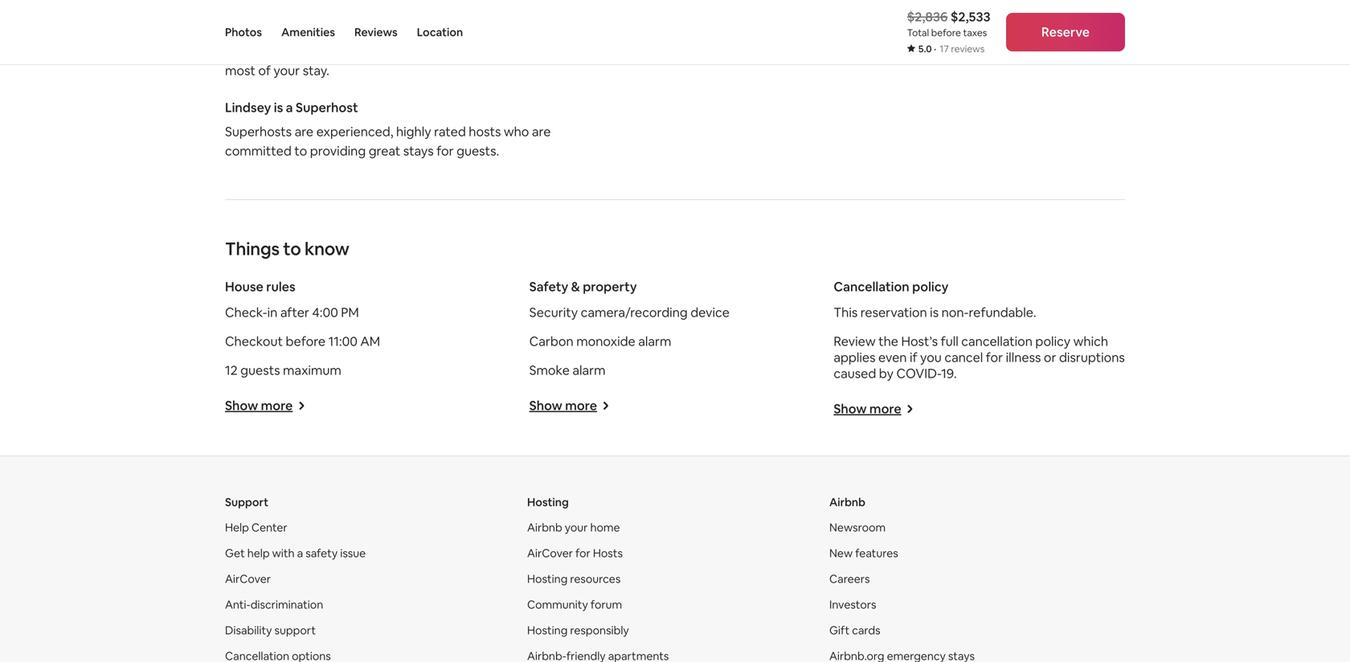 Task type: vqa. For each thing, say whether or not it's contained in the screenshot.


Task type: locate. For each thing, give the bounding box(es) containing it.
new features
[[830, 546, 898, 561]]

help
[[225, 520, 249, 535]]

0 horizontal spatial policy
[[912, 278, 949, 295]]

or for review
[[1044, 349, 1057, 366]]

cancellation
[[834, 278, 910, 295]]

help center
[[225, 520, 288, 535]]

alarm down carbon monoxide alarm
[[573, 362, 606, 378]]

resources up ensure
[[250, 24, 308, 40]]

reservation
[[861, 304, 927, 321]]

1 horizontal spatial resources
[[570, 572, 621, 586]]

seamlessly
[[442, 43, 506, 59]]

0 vertical spatial &
[[476, 24, 484, 40]]

0 horizontal spatial of
[[258, 62, 271, 79]]

hosting down the community forum at the left bottom of page
[[527, 623, 568, 638]]

aircover down airbnb your home
[[527, 546, 573, 561]]

investors link
[[830, 598, 877, 612]]

1 horizontal spatial airbnb
[[830, 495, 866, 509]]

transfer
[[856, 5, 891, 18]]

hosting up airbnb your home link
[[527, 495, 569, 509]]

a inside lindsey is a superhost superhosts are experienced, highly rated hosts who are committed to providing great stays for guests.
[[286, 99, 293, 116]]

0 horizontal spatial community
[[403, 24, 473, 40]]

0 vertical spatial before
[[931, 27, 961, 39]]

1 vertical spatial airbnb
[[830, 495, 866, 509]]

·
[[934, 43, 937, 55]]

0 horizontal spatial before
[[286, 333, 326, 350]]

amenities button
[[281, 0, 335, 64]]

1 vertical spatial is
[[930, 304, 939, 321]]

your up communicate
[[763, 5, 782, 18]]

for left illness
[[986, 349, 1003, 366]]

you
[[365, 4, 387, 21], [313, 43, 334, 59], [920, 349, 942, 366]]

policy inside review the host's full cancellation policy which applies even if you cancel for illness or disruptions caused by covid-19.
[[1036, 333, 1071, 350]]

2 horizontal spatial you
[[920, 349, 942, 366]]

detailed
[[457, 4, 506, 21]]

2 horizontal spatial of
[[857, 18, 866, 31]]

the inside to protect your payment, never transfer money or communicate outside of the airbnb website or app.
[[868, 18, 883, 31]]

2 horizontal spatial for
[[986, 349, 1003, 366]]

2 vertical spatial hosting
[[527, 623, 568, 638]]

you up stay.
[[313, 43, 334, 59]]

anti-discrimination
[[225, 598, 323, 612]]

cancellation policy
[[834, 278, 949, 295]]

for left hosts
[[576, 546, 591, 561]]

0 horizontal spatial a
[[286, 99, 293, 116]]

$2,533
[[951, 8, 991, 25]]

show more down smoke alarm
[[529, 397, 597, 414]]

0 vertical spatial community
[[403, 24, 473, 40]]

11:00
[[328, 333, 358, 350]]

17
[[940, 43, 949, 55]]

2 horizontal spatial show more
[[834, 401, 902, 417]]

2 hosting from the top
[[527, 572, 568, 586]]

2 vertical spatial you
[[920, 349, 942, 366]]

to left know
[[283, 237, 301, 260]]

1 horizontal spatial more
[[565, 397, 597, 414]]

and up etc.) at the left top
[[225, 24, 247, 40]]

hosting up the community forum at the left bottom of page
[[527, 572, 568, 586]]

hosting for hosting responsibly
[[527, 623, 568, 638]]

0 vertical spatial and
[[225, 24, 247, 40]]

is right lindsey
[[274, 99, 283, 116]]

more down by
[[870, 401, 902, 417]]

carbon monoxide alarm
[[529, 333, 672, 350]]

0 horizontal spatial show
[[225, 397, 258, 414]]

0 horizontal spatial more
[[261, 397, 293, 414]]

airbnb down transfer
[[885, 18, 915, 31]]

the down transfer
[[868, 18, 883, 31]]

your inside to protect your payment, never transfer money or communicate outside of the airbnb website or app.
[[763, 5, 782, 18]]

security
[[529, 304, 578, 321]]

0 vertical spatial to
[[255, 43, 267, 59]]

safety
[[529, 278, 568, 295]]

will
[[390, 4, 408, 21]]

0 horizontal spatial show more button
[[225, 397, 306, 414]]

features
[[855, 546, 898, 561]]

1 vertical spatial you
[[313, 43, 334, 59]]

0 vertical spatial is
[[274, 99, 283, 116]]

1 horizontal spatial before
[[931, 27, 961, 39]]

1 hosting from the top
[[527, 495, 569, 509]]

2 vertical spatial airbnb
[[527, 520, 562, 535]]

of down transfer
[[857, 18, 866, 31]]

to right etc.) at the left top
[[255, 43, 267, 59]]

1 vertical spatial the
[[569, 43, 589, 59]]

your up aircover for hosts
[[565, 520, 588, 535]]

& inside in advance of your stay, you will receive detailed instructions and resources (house manual, community & amenity map, etc.) to ensure you can plan your trip seamlessly and make the most of your stay.
[[476, 24, 484, 40]]

guests
[[240, 362, 280, 378]]

or for to
[[751, 31, 760, 44]]

2 vertical spatial the
[[879, 333, 899, 350]]

the down reservation
[[879, 333, 899, 350]]

community forum link
[[527, 598, 622, 612]]

device
[[691, 304, 730, 321]]

2 are from the left
[[532, 123, 551, 140]]

community
[[403, 24, 473, 40], [527, 598, 588, 612]]

are down "superhost"
[[295, 123, 314, 140]]

hosting for hosting resources
[[527, 572, 568, 586]]

etc.)
[[225, 43, 252, 59]]

cancellation
[[962, 333, 1033, 350]]

more down smoke alarm
[[565, 397, 597, 414]]

get help with a safety issue link
[[225, 546, 366, 561]]

alarm down camera/recording
[[638, 333, 672, 350]]

1 horizontal spatial are
[[532, 123, 551, 140]]

show down caused
[[834, 401, 867, 417]]

and down the amenity
[[509, 43, 531, 59]]

money
[[714, 18, 744, 31]]

a left "superhost"
[[286, 99, 293, 116]]

of
[[291, 4, 304, 21], [857, 18, 866, 31], [258, 62, 271, 79]]

airbnb up aircover for hosts
[[527, 520, 562, 535]]

am
[[360, 333, 380, 350]]

house rules
[[225, 278, 296, 295]]

amenity
[[487, 24, 537, 40]]

1 horizontal spatial you
[[365, 4, 387, 21]]

1 horizontal spatial policy
[[1036, 333, 1071, 350]]

show
[[225, 397, 258, 414], [529, 397, 563, 414], [834, 401, 867, 417]]

0 horizontal spatial you
[[313, 43, 334, 59]]

0 vertical spatial resources
[[250, 24, 308, 40]]

safety & property
[[529, 278, 637, 295]]

review the host's full cancellation policy which applies even if you cancel for illness or disruptions caused by covid-19.
[[834, 333, 1125, 382]]

trip
[[418, 43, 439, 59]]

you up manual,
[[365, 4, 387, 21]]

1 horizontal spatial show more
[[529, 397, 597, 414]]

0 horizontal spatial resources
[[250, 24, 308, 40]]

0 horizontal spatial airbnb
[[527, 520, 562, 535]]

hosts
[[593, 546, 623, 561]]

community down receive
[[403, 24, 473, 40]]

is inside lindsey is a superhost superhosts are experienced, highly rated hosts who are committed to providing great stays for guests.
[[274, 99, 283, 116]]

aircover for aircover for hosts
[[527, 546, 573, 561]]

0 horizontal spatial is
[[274, 99, 283, 116]]

0 vertical spatial a
[[286, 99, 293, 116]]

community down the hosting resources
[[527, 598, 588, 612]]

12 guests maximum
[[225, 362, 341, 378]]

1 horizontal spatial community
[[527, 598, 588, 612]]

of right most
[[258, 62, 271, 79]]

plan
[[361, 43, 386, 59]]

the inside review the host's full cancellation policy which applies even if you cancel for illness or disruptions caused by covid-19.
[[879, 333, 899, 350]]

lindsey is a superhost superhosts are experienced, highly rated hosts who are committed to providing great stays for guests.
[[225, 99, 551, 159]]

0 vertical spatial policy
[[912, 278, 949, 295]]

1 vertical spatial hosting
[[527, 572, 568, 586]]

your
[[307, 4, 333, 21], [763, 5, 782, 18], [389, 43, 416, 59], [274, 62, 300, 79], [565, 520, 588, 535]]

policy left which
[[1036, 333, 1071, 350]]

1 vertical spatial policy
[[1036, 333, 1071, 350]]

1 vertical spatial aircover
[[225, 572, 271, 586]]

3 hosting from the top
[[527, 623, 568, 638]]

is left non- in the right of the page
[[930, 304, 939, 321]]

& right "safety"
[[571, 278, 580, 295]]

show more button down by
[[834, 401, 914, 417]]

0 vertical spatial the
[[868, 18, 883, 31]]

0 horizontal spatial aircover
[[225, 572, 271, 586]]

manual,
[[355, 24, 400, 40]]

community forum
[[527, 598, 622, 612]]

1 vertical spatial to
[[294, 143, 307, 159]]

2 horizontal spatial more
[[870, 401, 902, 417]]

1 horizontal spatial of
[[291, 4, 304, 21]]

the right make
[[569, 43, 589, 59]]

airbnb inside to protect your payment, never transfer money or communicate outside of the airbnb website or app.
[[885, 18, 915, 31]]

show down 12
[[225, 397, 258, 414]]

your down ensure
[[274, 62, 300, 79]]

of up amenities
[[291, 4, 304, 21]]

resources up forum
[[570, 572, 621, 586]]

1 horizontal spatial and
[[509, 43, 531, 59]]

show more button down guests
[[225, 397, 306, 414]]

1 horizontal spatial a
[[297, 546, 303, 561]]

1 vertical spatial &
[[571, 278, 580, 295]]

which
[[1074, 333, 1108, 350]]

show more down guests
[[225, 397, 293, 414]]

or inside review the host's full cancellation policy which applies even if you cancel for illness or disruptions caused by covid-19.
[[1044, 349, 1057, 366]]

help
[[247, 546, 270, 561]]

and
[[225, 24, 247, 40], [509, 43, 531, 59]]

0 horizontal spatial &
[[476, 24, 484, 40]]

show more button down smoke alarm
[[529, 397, 610, 414]]

or
[[746, 18, 756, 31], [751, 31, 760, 44], [1044, 349, 1057, 366]]

0 vertical spatial alarm
[[638, 333, 672, 350]]

0 horizontal spatial are
[[295, 123, 314, 140]]

communicate
[[758, 18, 819, 31]]

check-
[[225, 304, 267, 321]]

show for 12
[[225, 397, 258, 414]]

receive
[[411, 4, 454, 21]]

security camera/recording device
[[529, 304, 730, 321]]

show more down caused
[[834, 401, 902, 417]]

0 vertical spatial hosting
[[527, 495, 569, 509]]

more down 12 guests maximum
[[261, 397, 293, 414]]

home
[[590, 520, 620, 535]]

1 horizontal spatial for
[[576, 546, 591, 561]]

a right with
[[297, 546, 303, 561]]

who
[[504, 123, 529, 140]]

show down smoke
[[529, 397, 563, 414]]

0 horizontal spatial show more
[[225, 397, 293, 414]]

airbnb your home
[[527, 520, 620, 535]]

to left providing
[[294, 143, 307, 159]]

to
[[255, 43, 267, 59], [294, 143, 307, 159], [283, 237, 301, 260]]

0 horizontal spatial alarm
[[573, 362, 606, 378]]

or left app.
[[751, 31, 760, 44]]

show more button
[[225, 397, 306, 414], [529, 397, 610, 414], [834, 401, 914, 417]]

disability support
[[225, 623, 316, 638]]

more for guests
[[261, 397, 293, 414]]

checkout
[[225, 333, 283, 350]]

$2,836
[[907, 8, 948, 25]]

airbnb up 'newsroom' link
[[830, 495, 866, 509]]

& down detailed
[[476, 24, 484, 40]]

airbnb
[[885, 18, 915, 31], [830, 495, 866, 509], [527, 520, 562, 535]]

before up maximum
[[286, 333, 326, 350]]

1 vertical spatial for
[[986, 349, 1003, 366]]

show more for alarm
[[529, 397, 597, 414]]

show more
[[225, 397, 293, 414], [529, 397, 597, 414], [834, 401, 902, 417]]

resources
[[250, 24, 308, 40], [570, 572, 621, 586]]

1 vertical spatial community
[[527, 598, 588, 612]]

1 horizontal spatial aircover
[[527, 546, 573, 561]]

1 horizontal spatial is
[[930, 304, 939, 321]]

0 vertical spatial for
[[437, 143, 454, 159]]

1 horizontal spatial show
[[529, 397, 563, 414]]

for down 'rated'
[[437, 143, 454, 159]]

are right who
[[532, 123, 551, 140]]

0 vertical spatial aircover
[[527, 546, 573, 561]]

hosts
[[469, 123, 501, 140]]

you inside review the host's full cancellation policy which applies even if you cancel for illness or disruptions caused by covid-19.
[[920, 349, 942, 366]]

1 horizontal spatial show more button
[[529, 397, 610, 414]]

to inside lindsey is a superhost superhosts are experienced, highly rated hosts who are committed to providing great stays for guests.
[[294, 143, 307, 159]]

before up 17
[[931, 27, 961, 39]]

the inside in advance of your stay, you will receive detailed instructions and resources (house manual, community & amenity map, etc.) to ensure you can plan your trip seamlessly and make the most of your stay.
[[569, 43, 589, 59]]

things to know
[[225, 237, 349, 260]]

show more for guests
[[225, 397, 293, 414]]

1 horizontal spatial alarm
[[638, 333, 672, 350]]

hosting for hosting
[[527, 495, 569, 509]]

refundable.
[[969, 304, 1037, 321]]

2 horizontal spatial airbnb
[[885, 18, 915, 31]]

you right if
[[920, 349, 942, 366]]

0 horizontal spatial for
[[437, 143, 454, 159]]

location
[[417, 25, 463, 39]]

aircover up anti-
[[225, 572, 271, 586]]

great
[[369, 143, 401, 159]]

1 vertical spatial resources
[[570, 572, 621, 586]]

or right illness
[[1044, 349, 1057, 366]]

12
[[225, 362, 238, 378]]

responsibly
[[570, 623, 629, 638]]

policy up 'this reservation is non-refundable.'
[[912, 278, 949, 295]]

are
[[295, 123, 314, 140], [532, 123, 551, 140]]

0 vertical spatial airbnb
[[885, 18, 915, 31]]



Task type: describe. For each thing, give the bounding box(es) containing it.
0 vertical spatial you
[[365, 4, 387, 21]]

airbnb for airbnb your home
[[527, 520, 562, 535]]

caused
[[834, 365, 876, 382]]

careers link
[[830, 572, 870, 586]]

1 vertical spatial a
[[297, 546, 303, 561]]

new
[[830, 546, 853, 561]]

show more button for alarm
[[529, 397, 610, 414]]

reviews
[[951, 43, 985, 55]]

after
[[280, 304, 309, 321]]

anti-
[[225, 598, 251, 612]]

in
[[225, 4, 236, 21]]

airbnb for airbnb
[[830, 495, 866, 509]]

property
[[583, 278, 637, 295]]

aircover link
[[225, 572, 271, 586]]

2 vertical spatial for
[[576, 546, 591, 561]]

support
[[275, 623, 316, 638]]

airbnb your home link
[[527, 520, 620, 535]]

$2,836 $2,533 total before taxes
[[907, 8, 991, 39]]

most
[[225, 62, 256, 79]]

experienced,
[[316, 123, 393, 140]]

hosting responsibly link
[[527, 623, 629, 638]]

rules
[[266, 278, 296, 295]]

community inside in advance of your stay, you will receive detailed instructions and resources (house manual, community & amenity map, etc.) to ensure you can plan your trip seamlessly and make the most of your stay.
[[403, 24, 473, 40]]

superhost
[[296, 99, 358, 116]]

hosting responsibly
[[527, 623, 629, 638]]

highly
[[396, 123, 431, 140]]

aircover for hosts link
[[527, 546, 623, 561]]

instructions
[[508, 4, 578, 21]]

newsroom link
[[830, 520, 886, 535]]

lindsey
[[225, 99, 271, 116]]

1 horizontal spatial &
[[571, 278, 580, 295]]

get
[[225, 546, 245, 561]]

disability support link
[[225, 623, 316, 638]]

to
[[714, 5, 725, 18]]

pm
[[341, 304, 359, 321]]

help center link
[[225, 520, 288, 535]]

committed
[[225, 143, 292, 159]]

aircover for aircover link at the bottom of the page
[[225, 572, 271, 586]]

2 vertical spatial to
[[283, 237, 301, 260]]

2 horizontal spatial show
[[834, 401, 867, 417]]

website
[[714, 31, 749, 44]]

review
[[834, 333, 876, 350]]

rated
[[434, 123, 466, 140]]

more for alarm
[[565, 397, 597, 414]]

reserve
[[1042, 24, 1090, 40]]

outside
[[821, 18, 854, 31]]

cancel
[[945, 349, 983, 366]]

2 horizontal spatial show more button
[[834, 401, 914, 417]]

center
[[252, 520, 288, 535]]

for inside lindsey is a superhost superhosts are experienced, highly rated hosts who are committed to providing great stays for guests.
[[437, 143, 454, 159]]

forum
[[591, 598, 622, 612]]

cards
[[852, 623, 881, 638]]

1 are from the left
[[295, 123, 314, 140]]

anti-discrimination link
[[225, 598, 323, 612]]

resources inside in advance of your stay, you will receive detailed instructions and resources (house manual, community & amenity map, etc.) to ensure you can plan your trip seamlessly and make the most of your stay.
[[250, 24, 308, 40]]

non-
[[942, 304, 969, 321]]

guests.
[[457, 143, 499, 159]]

4:00
[[312, 304, 338, 321]]

to inside in advance of your stay, you will receive detailed instructions and resources (house manual, community & amenity map, etc.) to ensure you can plan your trip seamlessly and make the most of your stay.
[[255, 43, 267, 59]]

carbon
[[529, 333, 574, 350]]

before inside $2,836 $2,533 total before taxes
[[931, 27, 961, 39]]

can
[[337, 43, 359, 59]]

photos button
[[225, 0, 262, 64]]

total
[[907, 27, 929, 39]]

location button
[[417, 0, 463, 64]]

your left trip
[[389, 43, 416, 59]]

for inside review the host's full cancellation policy which applies even if you cancel for illness or disruptions caused by covid-19.
[[986, 349, 1003, 366]]

to protect your payment, never transfer money or communicate outside of the airbnb website or app.
[[714, 5, 915, 44]]

reviews
[[354, 25, 398, 39]]

1 vertical spatial alarm
[[573, 362, 606, 378]]

monoxide
[[576, 333, 636, 350]]

19.
[[941, 365, 957, 382]]

covid-
[[897, 365, 941, 382]]

or down protect
[[746, 18, 756, 31]]

0 horizontal spatial and
[[225, 24, 247, 40]]

illness
[[1006, 349, 1041, 366]]

house
[[225, 278, 264, 295]]

new features link
[[830, 546, 898, 561]]

know
[[305, 237, 349, 260]]

reviews button
[[354, 0, 398, 64]]

discrimination
[[251, 598, 323, 612]]

disability
[[225, 623, 272, 638]]

1 vertical spatial and
[[509, 43, 531, 59]]

your up '(house'
[[307, 4, 333, 21]]

by
[[879, 365, 894, 382]]

amenities
[[281, 25, 335, 39]]

ensure
[[270, 43, 310, 59]]

gift cards
[[830, 623, 881, 638]]

1 vertical spatial before
[[286, 333, 326, 350]]

show for smoke
[[529, 397, 563, 414]]

app.
[[762, 31, 782, 44]]

providing
[[310, 143, 366, 159]]

hosting resources
[[527, 572, 621, 586]]

photos
[[225, 25, 262, 39]]

support
[[225, 495, 269, 509]]

safety
[[306, 546, 338, 561]]

show more button for guests
[[225, 397, 306, 414]]

camera/recording
[[581, 304, 688, 321]]

newsroom
[[830, 520, 886, 535]]

host's
[[901, 333, 938, 350]]

of inside to protect your payment, never transfer money or communicate outside of the airbnb website or app.
[[857, 18, 866, 31]]

smoke alarm
[[529, 362, 606, 378]]

reserve button
[[1006, 13, 1125, 51]]

hosting resources link
[[527, 572, 621, 586]]

with
[[272, 546, 295, 561]]

this
[[834, 304, 858, 321]]

if
[[910, 349, 918, 366]]



